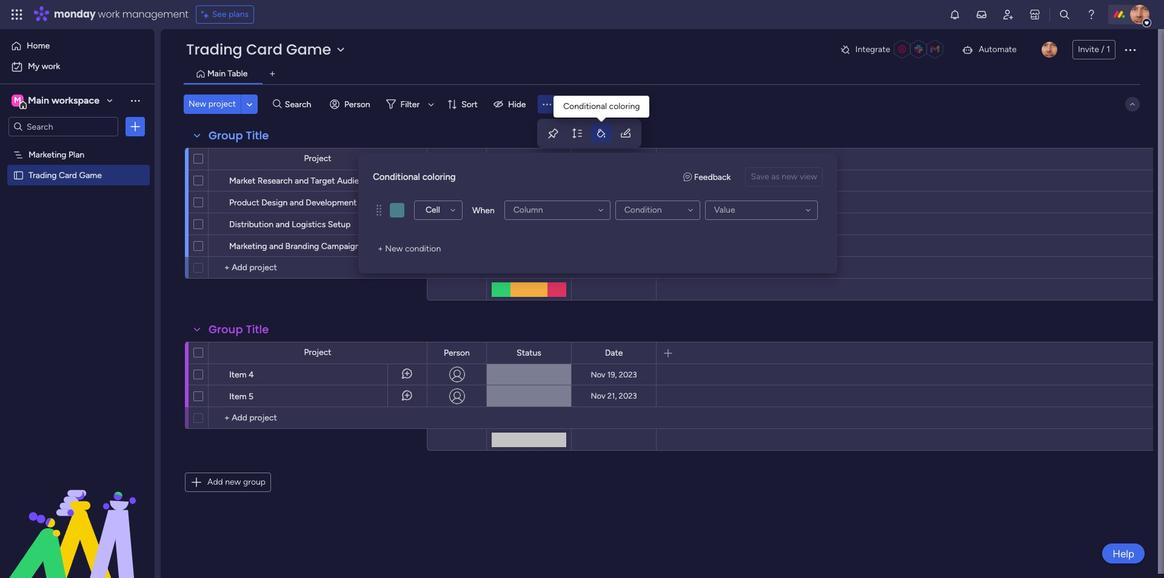 Task type: locate. For each thing, give the bounding box(es) containing it.
new right as
[[782, 172, 798, 182]]

nov left 19,
[[591, 370, 606, 379]]

group down the project
[[209, 128, 243, 143]]

0 vertical spatial item
[[229, 370, 247, 380]]

v2 user feedback image
[[684, 172, 692, 182]]

1 vertical spatial status
[[517, 348, 542, 358]]

group up item 4
[[209, 322, 243, 337]]

see plans button
[[196, 5, 254, 24]]

1 vertical spatial date
[[605, 348, 623, 358]]

angle down image
[[247, 100, 253, 109]]

0 horizontal spatial trading
[[29, 170, 57, 180]]

1 vertical spatial main
[[28, 95, 49, 106]]

trading right public board icon
[[29, 170, 57, 180]]

conditional coloring
[[564, 101, 640, 112], [373, 172, 456, 182]]

new right +
[[385, 244, 403, 254]]

0 vertical spatial group title field
[[206, 128, 272, 144]]

0 horizontal spatial new
[[225, 477, 241, 488]]

conditional
[[564, 101, 607, 112], [373, 172, 420, 182]]

0 vertical spatial conditional coloring
[[564, 101, 640, 112]]

new
[[782, 172, 798, 182], [225, 477, 241, 488]]

0 horizontal spatial main
[[28, 95, 49, 106]]

1 vertical spatial date field
[[602, 347, 626, 360]]

menu image
[[541, 99, 553, 110]]

my work
[[28, 61, 60, 72]]

1 vertical spatial group title field
[[206, 322, 272, 338]]

3 nov from the top
[[591, 370, 606, 379]]

see
[[212, 9, 227, 19]]

0 horizontal spatial coloring
[[423, 172, 456, 182]]

0 vertical spatial title
[[246, 128, 269, 143]]

work right 'my'
[[42, 61, 60, 72]]

monday marketplace image
[[1029, 8, 1041, 21]]

card up add view image
[[246, 39, 283, 59]]

coloring down main table tab list
[[609, 101, 640, 112]]

1 person field from the top
[[441, 153, 473, 166]]

nov 21, 2023
[[591, 220, 637, 229], [591, 392, 637, 401]]

nov
[[591, 198, 606, 207], [591, 220, 606, 229], [591, 370, 606, 379], [591, 392, 606, 401]]

date field up nov 19, 2023
[[602, 347, 626, 360]]

lottie animation image
[[0, 456, 155, 579]]

0 vertical spatial work
[[98, 7, 120, 21]]

0 vertical spatial date
[[605, 154, 623, 164]]

nov 19, 2023
[[591, 370, 637, 379]]

1 vertical spatial conditional
[[373, 172, 420, 182]]

group for 1st 'status' field from the bottom of the page
[[209, 322, 243, 337]]

feedback
[[694, 172, 731, 182]]

21, down 19,
[[608, 392, 617, 401]]

as
[[772, 172, 780, 182]]

1 vertical spatial group
[[209, 322, 243, 337]]

1 horizontal spatial conditional
[[564, 101, 607, 112]]

0 vertical spatial trading card game
[[186, 39, 331, 59]]

nov 21, 2023 down nov 19, 2023
[[591, 392, 637, 401]]

public board image
[[13, 169, 24, 181]]

hide button
[[489, 95, 533, 114]]

1 vertical spatial conditional coloring
[[373, 172, 456, 182]]

21,
[[608, 220, 617, 229], [608, 392, 617, 401]]

filter
[[401, 99, 420, 109]]

nov left 18,
[[591, 198, 606, 207]]

2 vertical spatial person
[[444, 348, 470, 358]]

feedback link
[[684, 171, 731, 183]]

1 horizontal spatial card
[[246, 39, 283, 59]]

21, down 18,
[[608, 220, 617, 229]]

marketing left the plan
[[29, 149, 66, 160]]

conditional coloring up cell
[[373, 172, 456, 182]]

0 vertical spatial person field
[[441, 153, 473, 166]]

1 nov 21, 2023 from the top
[[591, 220, 637, 229]]

1 vertical spatial status field
[[514, 347, 545, 360]]

collapse image
[[1128, 99, 1138, 109]]

0 horizontal spatial options image
[[129, 121, 141, 133]]

date up nov 19, 2023
[[605, 348, 623, 358]]

0 vertical spatial trading
[[186, 39, 242, 59]]

0 vertical spatial 1
[[1107, 44, 1111, 55]]

new inside button
[[385, 244, 403, 254]]

2 group from the top
[[209, 322, 243, 337]]

2023 down condition at the top
[[619, 220, 637, 229]]

0 vertical spatial new
[[189, 99, 206, 109]]

1 date from the top
[[605, 154, 623, 164]]

1 horizontal spatial options image
[[659, 150, 682, 169]]

search everything image
[[1059, 8, 1071, 21]]

update feed image
[[976, 8, 988, 21]]

new right 'add'
[[225, 477, 241, 488]]

new left the project
[[189, 99, 206, 109]]

date for 1st 'status' field from the bottom of the page
[[605, 348, 623, 358]]

1 status field from the top
[[514, 153, 545, 166]]

2023 right 19,
[[619, 370, 637, 379]]

1 horizontal spatial main
[[207, 69, 226, 79]]

1
[[1107, 44, 1111, 55], [411, 180, 413, 187]]

james peterson image
[[1131, 5, 1150, 24], [1042, 42, 1058, 58]]

1 vertical spatial group title
[[209, 322, 269, 337]]

1 vertical spatial trading card game
[[29, 170, 102, 180]]

item left 5
[[229, 392, 247, 402]]

and down "distribution and logistics setup" at left top
[[269, 241, 283, 252]]

main table
[[207, 69, 248, 79]]

1 21, from the top
[[608, 220, 617, 229]]

distribution and logistics setup
[[229, 220, 351, 230]]

lottie animation element
[[0, 456, 155, 579]]

when
[[473, 205, 495, 216]]

1 vertical spatial + add project text field
[[215, 411, 422, 426]]

save
[[751, 172, 770, 182]]

person field for 1st 'status' field from the bottom of the page
[[441, 347, 473, 360]]

1 horizontal spatial new
[[385, 244, 403, 254]]

1 title from the top
[[246, 128, 269, 143]]

workspace image
[[12, 94, 24, 107]]

item for item 4
[[229, 370, 247, 380]]

main inside button
[[207, 69, 226, 79]]

stuck
[[518, 219, 540, 229]]

help
[[1113, 548, 1135, 560]]

date up the nov 18, 2023
[[605, 154, 623, 164]]

conditional coloring right menu image
[[564, 101, 640, 112]]

1 vertical spatial nov 21, 2023
[[591, 392, 637, 401]]

marketing down the distribution
[[229, 241, 267, 252]]

2 status field from the top
[[514, 347, 545, 360]]

1 vertical spatial item
[[229, 392, 247, 402]]

working
[[504, 197, 535, 207]]

0 horizontal spatial card
[[59, 170, 77, 180]]

1 project from the top
[[304, 153, 332, 164]]

2 + add project text field from the top
[[215, 411, 422, 426]]

main inside workspace selection element
[[28, 95, 49, 106]]

+ Add project text field
[[215, 261, 422, 275], [215, 411, 422, 426]]

1 date field from the top
[[602, 153, 626, 166]]

0 vertical spatial main
[[207, 69, 226, 79]]

main right workspace icon
[[28, 95, 49, 106]]

list box containing marketing plan
[[0, 142, 155, 349]]

2 date field from the top
[[602, 347, 626, 360]]

james peterson image left the invite
[[1042, 42, 1058, 58]]

0 horizontal spatial james peterson image
[[1042, 42, 1058, 58]]

0 horizontal spatial work
[[42, 61, 60, 72]]

1 horizontal spatial james peterson image
[[1131, 5, 1150, 24]]

see plans
[[212, 9, 249, 19]]

1 vertical spatial options image
[[659, 150, 682, 169]]

2 group title field from the top
[[206, 322, 272, 338]]

trading card game inside list box
[[29, 170, 102, 180]]

options image up condition at the top
[[659, 150, 682, 169]]

title up 4
[[246, 322, 269, 337]]

1 horizontal spatial trading card game
[[186, 39, 331, 59]]

1 vertical spatial person field
[[441, 347, 473, 360]]

work
[[98, 7, 120, 21], [42, 61, 60, 72]]

0 vertical spatial person
[[344, 99, 370, 109]]

0 vertical spatial nov 21, 2023
[[591, 220, 637, 229]]

0 vertical spatial card
[[246, 39, 283, 59]]

trading
[[186, 39, 242, 59], [29, 170, 57, 180]]

1 horizontal spatial game
[[286, 39, 331, 59]]

2 title from the top
[[246, 322, 269, 337]]

0 vertical spatial coloring
[[609, 101, 640, 112]]

list box
[[0, 142, 155, 349]]

1 vertical spatial 21,
[[608, 392, 617, 401]]

item for item 5
[[229, 392, 247, 402]]

trading card game down marketing plan
[[29, 170, 102, 180]]

group title
[[209, 128, 269, 143], [209, 322, 269, 337]]

date
[[605, 154, 623, 164], [605, 348, 623, 358]]

main table tab list
[[184, 64, 1140, 84]]

0 vertical spatial project
[[304, 153, 332, 164]]

2 2023 from the top
[[619, 220, 637, 229]]

1 horizontal spatial new
[[782, 172, 798, 182]]

product
[[229, 198, 259, 208]]

2023 right 18,
[[619, 198, 637, 207]]

0 horizontal spatial new
[[189, 99, 206, 109]]

1 horizontal spatial trading
[[186, 39, 242, 59]]

option
[[0, 143, 155, 146]]

0 vertical spatial group
[[209, 128, 243, 143]]

0 vertical spatial 21,
[[608, 220, 617, 229]]

card
[[246, 39, 283, 59], [59, 170, 77, 180]]

2023
[[619, 198, 637, 207], [619, 220, 637, 229], [619, 370, 637, 379], [619, 392, 637, 401]]

Group Title field
[[206, 128, 272, 144], [206, 322, 272, 338]]

0 horizontal spatial conditional
[[373, 172, 420, 182]]

1 vertical spatial title
[[246, 322, 269, 337]]

group title down angle down image
[[209, 128, 269, 143]]

new project
[[189, 99, 236, 109]]

main
[[207, 69, 226, 79], [28, 95, 49, 106]]

trading card game
[[186, 39, 331, 59], [29, 170, 102, 180]]

1 vertical spatial project
[[304, 348, 332, 358]]

project for 1st 'status' field from the top of the page
[[304, 153, 332, 164]]

date for 1st 'status' field from the top of the page
[[605, 154, 623, 164]]

1 right analysis
[[411, 180, 413, 187]]

1 vertical spatial 1
[[411, 180, 413, 187]]

date field for 1st 'status' field from the bottom of the page
[[602, 347, 626, 360]]

m
[[14, 95, 21, 106]]

0 horizontal spatial marketing
[[29, 149, 66, 160]]

1 group from the top
[[209, 128, 243, 143]]

1 horizontal spatial work
[[98, 7, 120, 21]]

group title up item 4
[[209, 322, 269, 337]]

+ new condition
[[378, 244, 441, 254]]

main left "table"
[[207, 69, 226, 79]]

my work option
[[7, 57, 147, 76]]

0 vertical spatial status field
[[514, 153, 545, 166]]

marketing
[[29, 149, 66, 160], [229, 241, 267, 252]]

tab
[[263, 64, 282, 84]]

19,
[[608, 370, 617, 379]]

status
[[517, 154, 542, 164], [517, 348, 542, 358]]

1 vertical spatial james peterson image
[[1042, 42, 1058, 58]]

group title field down angle down image
[[206, 128, 272, 144]]

save as new view
[[751, 172, 818, 182]]

game
[[286, 39, 331, 59], [79, 170, 102, 180]]

2 item from the top
[[229, 392, 247, 402]]

0 vertical spatial status
[[517, 154, 542, 164]]

title down angle down image
[[246, 128, 269, 143]]

game up search "field"
[[286, 39, 331, 59]]

Date field
[[602, 153, 626, 166], [602, 347, 626, 360]]

date field up the nov 18, 2023
[[602, 153, 626, 166]]

group for 1st 'status' field from the top of the page
[[209, 128, 243, 143]]

Person field
[[441, 153, 473, 166], [441, 347, 473, 360]]

Status field
[[514, 153, 545, 166], [514, 347, 545, 360]]

options image
[[129, 121, 141, 133], [659, 150, 682, 169]]

0 vertical spatial group title
[[209, 128, 269, 143]]

trading card game up add view image
[[186, 39, 331, 59]]

card down the plan
[[59, 170, 77, 180]]

value
[[714, 205, 735, 215]]

0 horizontal spatial game
[[79, 170, 102, 180]]

1 item from the top
[[229, 370, 247, 380]]

and
[[295, 176, 309, 186], [290, 198, 304, 208], [276, 220, 290, 230], [269, 241, 283, 252]]

work right monday
[[98, 7, 120, 21]]

add view image
[[270, 69, 275, 79]]

1 right /
[[1107, 44, 1111, 55]]

nov down nov 19, 2023
[[591, 392, 606, 401]]

0 horizontal spatial trading card game
[[29, 170, 102, 180]]

1 group title field from the top
[[206, 128, 272, 144]]

integrate button
[[835, 37, 953, 62]]

arrow down image
[[424, 97, 439, 112]]

nov down the nov 18, 2023
[[591, 220, 606, 229]]

2 person field from the top
[[441, 347, 473, 360]]

select product image
[[11, 8, 23, 21]]

1 vertical spatial card
[[59, 170, 77, 180]]

automate
[[979, 44, 1017, 55]]

james peterson image up options image
[[1131, 5, 1150, 24]]

2 status from the top
[[517, 348, 542, 358]]

0 vertical spatial + add project text field
[[215, 261, 422, 275]]

item left 4
[[229, 370, 247, 380]]

0 vertical spatial date field
[[602, 153, 626, 166]]

1 vertical spatial trading
[[29, 170, 57, 180]]

workspace
[[52, 95, 99, 106]]

1 horizontal spatial marketing
[[229, 241, 267, 252]]

2023 down nov 19, 2023
[[619, 392, 637, 401]]

2 project from the top
[[304, 348, 332, 358]]

1 horizontal spatial coloring
[[609, 101, 640, 112]]

person
[[344, 99, 370, 109], [444, 154, 470, 164], [444, 348, 470, 358]]

1 vertical spatial marketing
[[229, 241, 267, 252]]

invite / 1 button
[[1073, 40, 1116, 59]]

game down the plan
[[79, 170, 102, 180]]

0 vertical spatial marketing
[[29, 149, 66, 160]]

1 vertical spatial work
[[42, 61, 60, 72]]

0 vertical spatial james peterson image
[[1131, 5, 1150, 24]]

main workspace
[[28, 95, 99, 106]]

2 date from the top
[[605, 348, 623, 358]]

1 status from the top
[[517, 154, 542, 164]]

on
[[538, 197, 547, 207]]

1 + add project text field from the top
[[215, 261, 422, 275]]

title
[[246, 128, 269, 143], [246, 322, 269, 337]]

3 2023 from the top
[[619, 370, 637, 379]]

coloring up cell
[[423, 172, 456, 182]]

monday work management
[[54, 7, 188, 21]]

group
[[209, 128, 243, 143], [209, 322, 243, 337]]

new
[[189, 99, 206, 109], [385, 244, 403, 254]]

nov 21, 2023 down the nov 18, 2023
[[591, 220, 637, 229]]

view
[[800, 172, 818, 182]]

0 horizontal spatial 1
[[411, 180, 413, 187]]

table
[[228, 69, 248, 79]]

trading up main table
[[186, 39, 242, 59]]

item
[[229, 370, 247, 380], [229, 392, 247, 402]]

options image down workspace options icon
[[129, 121, 141, 133]]

group title field up item 4
[[206, 322, 272, 338]]

1 vertical spatial new
[[385, 244, 403, 254]]

invite / 1
[[1078, 44, 1111, 55]]

work for my
[[42, 61, 60, 72]]

marketing and branding campaign
[[229, 241, 360, 252]]

v2 search image
[[273, 98, 282, 111]]

work inside option
[[42, 61, 60, 72]]

trading card game button
[[184, 39, 351, 59]]

invite members image
[[1003, 8, 1015, 21]]

workspace selection element
[[12, 93, 101, 109]]



Task type: describe. For each thing, give the bounding box(es) containing it.
notifications image
[[949, 8, 961, 21]]

target
[[311, 176, 335, 186]]

main table button
[[204, 67, 251, 81]]

logistics
[[292, 220, 326, 230]]

setup
[[328, 220, 351, 230]]

1 2023 from the top
[[619, 198, 637, 207]]

Search in workspace field
[[25, 120, 101, 134]]

status for 1st 'status' field from the top of the page
[[517, 154, 542, 164]]

1 vertical spatial coloring
[[423, 172, 456, 182]]

design
[[262, 198, 288, 208]]

18,
[[607, 198, 617, 207]]

automate button
[[957, 40, 1022, 59]]

1 horizontal spatial 1
[[1107, 44, 1111, 55]]

distribution
[[229, 220, 274, 230]]

project
[[208, 99, 236, 109]]

item 5
[[229, 392, 254, 402]]

2 21, from the top
[[608, 392, 617, 401]]

main for main workspace
[[28, 95, 49, 106]]

new project button
[[184, 95, 241, 114]]

1 group title from the top
[[209, 128, 269, 143]]

date field for 1st 'status' field from the top of the page
[[602, 153, 626, 166]]

hide
[[508, 99, 526, 109]]

plans
[[229, 9, 249, 19]]

1 vertical spatial new
[[225, 477, 241, 488]]

title for group title field for 1st 'status' field from the bottom of the page
[[246, 322, 269, 337]]

invite
[[1078, 44, 1100, 55]]

marketing for marketing and branding campaign
[[229, 241, 267, 252]]

main for main table
[[207, 69, 226, 79]]

sort button
[[442, 95, 485, 114]]

home link
[[7, 36, 147, 56]]

1 button
[[388, 170, 427, 192]]

cell
[[426, 205, 440, 215]]

add new group button
[[185, 473, 271, 493]]

my
[[28, 61, 40, 72]]

1 nov from the top
[[591, 198, 606, 207]]

monday
[[54, 7, 96, 21]]

/
[[1102, 44, 1105, 55]]

0 horizontal spatial conditional coloring
[[373, 172, 456, 182]]

Search field
[[282, 96, 318, 113]]

0 vertical spatial options image
[[129, 121, 141, 133]]

development
[[306, 198, 357, 208]]

title for 1st 'status' field from the top of the page group title field
[[246, 128, 269, 143]]

group title field for 1st 'status' field from the bottom of the page
[[206, 322, 272, 338]]

and left target
[[295, 176, 309, 186]]

my work link
[[7, 57, 147, 76]]

it
[[549, 197, 554, 207]]

campaign
[[321, 241, 360, 252]]

person field for 1st 'status' field from the top of the page
[[441, 153, 473, 166]]

market
[[229, 176, 256, 186]]

column
[[514, 205, 543, 215]]

condition
[[405, 244, 441, 254]]

tab inside main table tab list
[[263, 64, 282, 84]]

marketing plan
[[29, 149, 84, 160]]

0 vertical spatial game
[[286, 39, 331, 59]]

project for 1st 'status' field from the bottom of the page
[[304, 348, 332, 358]]

audience
[[337, 176, 373, 186]]

work for monday
[[98, 7, 120, 21]]

research
[[258, 176, 293, 186]]

home
[[27, 41, 50, 51]]

add
[[207, 477, 223, 488]]

1 vertical spatial person
[[444, 154, 470, 164]]

nov 18, 2023
[[591, 198, 637, 207]]

and right design
[[290, 198, 304, 208]]

item 4
[[229, 370, 254, 380]]

1 horizontal spatial conditional coloring
[[564, 101, 640, 112]]

marketing for marketing plan
[[29, 149, 66, 160]]

4
[[249, 370, 254, 380]]

2 nov 21, 2023 from the top
[[591, 392, 637, 401]]

add new group
[[207, 477, 266, 488]]

+ new condition button
[[373, 240, 446, 259]]

1 vertical spatial game
[[79, 170, 102, 180]]

help image
[[1086, 8, 1098, 21]]

person inside popup button
[[344, 99, 370, 109]]

5
[[249, 392, 254, 402]]

filter button
[[381, 95, 439, 114]]

status for 1st 'status' field from the bottom of the page
[[517, 348, 542, 358]]

options image
[[1123, 42, 1138, 57]]

condition
[[625, 205, 662, 215]]

market research and target audience analysis
[[229, 176, 406, 186]]

2 group title from the top
[[209, 322, 269, 337]]

0 vertical spatial new
[[782, 172, 798, 182]]

new inside button
[[189, 99, 206, 109]]

group
[[243, 477, 266, 488]]

person button
[[325, 95, 378, 114]]

analysis
[[375, 176, 406, 186]]

save as new view button
[[746, 167, 823, 187]]

4 nov from the top
[[591, 392, 606, 401]]

4 2023 from the top
[[619, 392, 637, 401]]

0 vertical spatial conditional
[[564, 101, 607, 112]]

help button
[[1103, 544, 1145, 564]]

sort
[[462, 99, 478, 109]]

home option
[[7, 36, 147, 56]]

group title field for 1st 'status' field from the top of the page
[[206, 128, 272, 144]]

working on it
[[504, 197, 554, 207]]

product design and development
[[229, 198, 357, 208]]

2 nov from the top
[[591, 220, 606, 229]]

integrate
[[856, 44, 891, 55]]

and down design
[[276, 220, 290, 230]]

branding
[[285, 241, 319, 252]]

+
[[378, 244, 383, 254]]

management
[[122, 7, 188, 21]]

plan
[[69, 149, 84, 160]]

workspace options image
[[129, 94, 141, 107]]



Task type: vqa. For each thing, say whether or not it's contained in the screenshot.
the rightmost all
no



